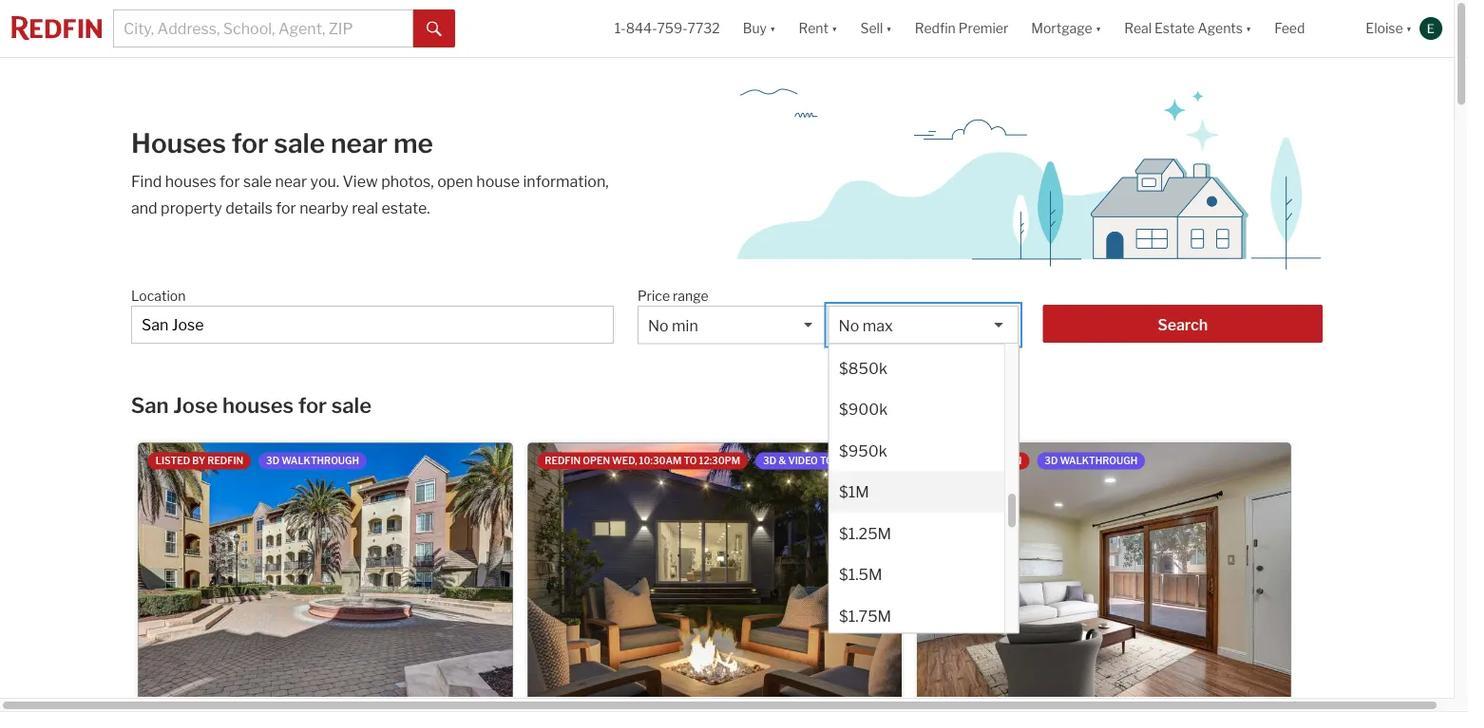 Task type: describe. For each thing, give the bounding box(es) containing it.
▾ for mortgage ▾
[[1096, 20, 1102, 36]]

1 horizontal spatial sale
[[274, 127, 325, 160]]

listed by redfin for photo of 410 auburn way #13, san jose, ca 95129
[[934, 456, 1022, 467]]

photo of 1726 guadalupe ave, san jose, ca 95125 image
[[528, 443, 902, 698]]

min
[[672, 317, 698, 335]]

estate.
[[382, 199, 430, 217]]

find
[[131, 172, 162, 191]]

1 vertical spatial near
[[275, 172, 307, 191]]

tour
[[820, 456, 847, 467]]

$1m
[[839, 483, 869, 502]]

mortgage ▾ button
[[1020, 0, 1113, 57]]

price
[[638, 288, 670, 304]]

$1.25m
[[839, 525, 891, 543]]

premier
[[959, 20, 1009, 36]]

agents
[[1198, 20, 1243, 36]]

details
[[226, 199, 273, 217]]

and
[[131, 199, 157, 217]]

information,
[[523, 172, 609, 191]]

2 horizontal spatial sale
[[331, 393, 372, 418]]

search button
[[1043, 305, 1323, 343]]

real
[[1125, 20, 1152, 36]]

$900k
[[839, 401, 888, 419]]

location
[[131, 288, 186, 304]]

3d for photo of 1726 guadalupe ave, san jose, ca 95125
[[763, 456, 777, 467]]

$850k
[[839, 359, 887, 378]]

$800k image
[[830, 307, 1005, 348]]

listed for photo of 410 auburn way #13, san jose, ca 95129
[[934, 456, 969, 467]]

rent ▾
[[799, 20, 838, 36]]

7732
[[688, 20, 720, 36]]

mortgage
[[1032, 20, 1093, 36]]

▾ for buy ▾
[[770, 20, 776, 36]]

submit search image
[[427, 22, 442, 37]]

3d for photo of 1550 technology dr #4070, san jose, ca 95110
[[266, 456, 280, 467]]

property
[[161, 199, 222, 217]]

house
[[477, 172, 520, 191]]

redfin open wed, 10:30am to 12:30pm
[[545, 456, 741, 467]]

photos,
[[381, 172, 434, 191]]

no min
[[648, 317, 698, 335]]

redfin for photo of 1550 technology dr #4070, san jose, ca 95110
[[207, 456, 243, 467]]

wed,
[[612, 456, 637, 467]]

eloise ▾
[[1366, 20, 1413, 36]]

buy ▾
[[743, 20, 776, 36]]

walkthrough for photo of 410 auburn way #13, san jose, ca 95129
[[1060, 456, 1138, 467]]

san
[[131, 393, 169, 418]]

video
[[789, 456, 818, 467]]

for inside view photos, open house information, and property details for nearby real estate.
[[276, 199, 296, 217]]

10:30am
[[639, 456, 682, 467]]

view
[[343, 172, 378, 191]]

feed
[[1275, 20, 1306, 36]]

0 horizontal spatial houses
[[165, 172, 216, 191]]

redfin premier
[[915, 20, 1009, 36]]

you.
[[310, 172, 340, 191]]

rent
[[799, 20, 829, 36]]

houses for sale near me
[[131, 127, 433, 160]]

by for photo of 410 auburn way #13, san jose, ca 95129
[[971, 456, 984, 467]]

12:30pm
[[699, 456, 741, 467]]

san jose houses for sale
[[131, 393, 372, 418]]

844-
[[626, 20, 657, 36]]

me
[[394, 127, 433, 160]]

open
[[437, 172, 473, 191]]

jose
[[173, 393, 218, 418]]

eloise
[[1366, 20, 1404, 36]]



Task type: vqa. For each thing, say whether or not it's contained in the screenshot.
the bottommost will
no



Task type: locate. For each thing, give the bounding box(es) containing it.
▾ right the sell
[[886, 20, 892, 36]]

1 vertical spatial houses
[[222, 393, 294, 418]]

2 ▾ from the left
[[832, 20, 838, 36]]

3d for photo of 410 auburn way #13, san jose, ca 95129
[[1045, 456, 1058, 467]]

1-
[[615, 20, 626, 36]]

houses right jose
[[222, 393, 294, 418]]

▾ for eloise ▾
[[1407, 20, 1413, 36]]

estate
[[1155, 20, 1195, 36]]

rent ▾ button
[[799, 0, 838, 57]]

2 3d from the left
[[763, 456, 777, 467]]

buy ▾ button
[[732, 0, 788, 57]]

listed by redfin for photo of 1550 technology dr #4070, san jose, ca 95110
[[156, 456, 243, 467]]

3d & video tour
[[763, 456, 847, 467]]

2 walkthrough from the left
[[1060, 456, 1138, 467]]

1 horizontal spatial houses
[[222, 393, 294, 418]]

mortgage ▾ button
[[1032, 0, 1102, 57]]

by for photo of 1550 technology dr #4070, san jose, ca 95110
[[192, 456, 206, 467]]

view photos, open house information, and property details for nearby real estate.
[[131, 172, 609, 217]]

▾ right 'mortgage'
[[1096, 20, 1102, 36]]

&
[[779, 456, 787, 467]]

3 ▾ from the left
[[886, 20, 892, 36]]

1 vertical spatial sale
[[243, 172, 272, 191]]

1-844-759-7732
[[615, 20, 720, 36]]

1 horizontal spatial no
[[839, 317, 860, 335]]

0 horizontal spatial by
[[192, 456, 206, 467]]

real estate agents ▾
[[1125, 20, 1252, 36]]

1 listed by redfin from the left
[[156, 456, 243, 467]]

▾ right rent
[[832, 20, 838, 36]]

near left you.
[[275, 172, 307, 191]]

walkthrough
[[282, 456, 359, 467], [1060, 456, 1138, 467]]

houses
[[131, 127, 226, 160]]

list box
[[829, 306, 1020, 637]]

by
[[192, 456, 206, 467], [971, 456, 984, 467]]

buy
[[743, 20, 767, 36]]

near up the view
[[331, 127, 388, 160]]

$1.75m
[[839, 607, 891, 626]]

2 vertical spatial sale
[[331, 393, 372, 418]]

listed down jose
[[156, 456, 190, 467]]

photo of 1550 technology dr #4070, san jose, ca 95110 image
[[139, 443, 513, 698]]

nearby
[[300, 199, 349, 217]]

0 horizontal spatial sale
[[243, 172, 272, 191]]

real estate agents ▾ button
[[1113, 0, 1264, 57]]

1 horizontal spatial redfin
[[545, 456, 581, 467]]

feed button
[[1264, 0, 1355, 57]]

0 horizontal spatial 3d walkthrough
[[266, 456, 359, 467]]

buy ▾ button
[[743, 0, 776, 57]]

1 redfin from the left
[[207, 456, 243, 467]]

listed by redfin
[[156, 456, 243, 467], [934, 456, 1022, 467]]

sale
[[274, 127, 325, 160], [243, 172, 272, 191], [331, 393, 372, 418]]

2 3d walkthrough from the left
[[1045, 456, 1138, 467]]

3d
[[266, 456, 280, 467], [763, 456, 777, 467], [1045, 456, 1058, 467]]

2 redfin from the left
[[545, 456, 581, 467]]

1-844-759-7732 link
[[615, 20, 720, 36]]

listed right $950k
[[934, 456, 969, 467]]

2 listed from the left
[[934, 456, 969, 467]]

5 ▾ from the left
[[1246, 20, 1252, 36]]

1 listed from the left
[[156, 456, 190, 467]]

▾ left the user photo
[[1407, 20, 1413, 36]]

open
[[583, 456, 610, 467]]

rent ▾ button
[[788, 0, 849, 57]]

dialog containing $850k
[[829, 307, 1020, 637]]

▾ inside "dropdown button"
[[1246, 20, 1252, 36]]

6 ▾ from the left
[[1407, 20, 1413, 36]]

▾ for rent ▾
[[832, 20, 838, 36]]

3 3d from the left
[[1045, 456, 1058, 467]]

4 ▾ from the left
[[1096, 20, 1102, 36]]

▾ right agents
[[1246, 20, 1252, 36]]

redfin
[[207, 456, 243, 467], [545, 456, 581, 467], [986, 456, 1022, 467]]

0 vertical spatial city, address, school, agent, zip search field
[[113, 10, 414, 48]]

3d walkthrough for photo of 1550 technology dr #4070, san jose, ca 95110
[[266, 456, 359, 467]]

▾ right buy at the top of the page
[[770, 20, 776, 36]]

price range
[[638, 288, 709, 304]]

1 horizontal spatial by
[[971, 456, 984, 467]]

redfin premier button
[[904, 0, 1020, 57]]

0 horizontal spatial walkthrough
[[282, 456, 359, 467]]

list box containing no max
[[829, 306, 1020, 637]]

0 vertical spatial houses
[[165, 172, 216, 191]]

real estate agents ▾ link
[[1125, 0, 1252, 57]]

user photo image
[[1420, 17, 1443, 40]]

listed
[[156, 456, 190, 467], [934, 456, 969, 467]]

3d walkthrough
[[266, 456, 359, 467], [1045, 456, 1138, 467]]

walkthrough for photo of 1550 technology dr #4070, san jose, ca 95110
[[282, 456, 359, 467]]

real
[[352, 199, 378, 217]]

$1.5m
[[839, 566, 882, 585]]

near
[[331, 127, 388, 160], [275, 172, 307, 191]]

2 horizontal spatial redfin
[[986, 456, 1022, 467]]

redfin for photo of 410 auburn way #13, san jose, ca 95129
[[986, 456, 1022, 467]]

0 horizontal spatial 3d
[[266, 456, 280, 467]]

1 horizontal spatial listed
[[934, 456, 969, 467]]

▾
[[770, 20, 776, 36], [832, 20, 838, 36], [886, 20, 892, 36], [1096, 20, 1102, 36], [1246, 20, 1252, 36], [1407, 20, 1413, 36]]

to
[[684, 456, 697, 467]]

sell ▾
[[861, 20, 892, 36]]

0 horizontal spatial redfin
[[207, 456, 243, 467]]

no for no max
[[839, 317, 860, 335]]

sell
[[861, 20, 883, 36]]

3d walkthrough for photo of 410 auburn way #13, san jose, ca 95129
[[1045, 456, 1138, 467]]

1 by from the left
[[192, 456, 206, 467]]

sell ▾ button
[[861, 0, 892, 57]]

1 horizontal spatial 3d walkthrough
[[1045, 456, 1138, 467]]

range
[[673, 288, 709, 304]]

0 horizontal spatial listed
[[156, 456, 190, 467]]

sell ▾ button
[[849, 0, 904, 57]]

photo of 410 auburn way #13, san jose, ca 95129 image
[[917, 443, 1291, 698]]

listed for photo of 1550 technology dr #4070, san jose, ca 95110
[[156, 456, 190, 467]]

houses up the property
[[165, 172, 216, 191]]

$950k
[[839, 442, 887, 461]]

no for no min
[[648, 317, 669, 335]]

1 vertical spatial city, address, school, agent, zip search field
[[131, 306, 614, 344]]

2 horizontal spatial 3d
[[1045, 456, 1058, 467]]

0 vertical spatial sale
[[274, 127, 325, 160]]

1 no from the left
[[648, 317, 669, 335]]

no left min
[[648, 317, 669, 335]]

search
[[1158, 315, 1208, 334]]

1 horizontal spatial walkthrough
[[1060, 456, 1138, 467]]

3 redfin from the left
[[986, 456, 1022, 467]]

0 horizontal spatial listed by redfin
[[156, 456, 243, 467]]

for
[[232, 127, 269, 160], [220, 172, 240, 191], [276, 199, 296, 217], [298, 393, 327, 418]]

1 horizontal spatial near
[[331, 127, 388, 160]]

0 horizontal spatial near
[[275, 172, 307, 191]]

759-
[[657, 20, 688, 36]]

max
[[863, 317, 893, 335]]

1 3d walkthrough from the left
[[266, 456, 359, 467]]

no left max
[[839, 317, 860, 335]]

1 3d from the left
[[266, 456, 280, 467]]

1 ▾ from the left
[[770, 20, 776, 36]]

houses
[[165, 172, 216, 191], [222, 393, 294, 418]]

2 by from the left
[[971, 456, 984, 467]]

mortgage ▾
[[1032, 20, 1102, 36]]

no
[[648, 317, 669, 335], [839, 317, 860, 335]]

1 horizontal spatial 3d
[[763, 456, 777, 467]]

dialog
[[829, 307, 1020, 637]]

▾ for sell ▾
[[886, 20, 892, 36]]

2 no from the left
[[839, 317, 860, 335]]

0 vertical spatial near
[[331, 127, 388, 160]]

City, Address, School, Agent, ZIP search field
[[113, 10, 414, 48], [131, 306, 614, 344]]

find houses for sale near you.
[[131, 172, 343, 191]]

redfin
[[915, 20, 956, 36]]

0 horizontal spatial no
[[648, 317, 669, 335]]

no max
[[839, 317, 893, 335]]

2 listed by redfin from the left
[[934, 456, 1022, 467]]

1 walkthrough from the left
[[282, 456, 359, 467]]

1 horizontal spatial listed by redfin
[[934, 456, 1022, 467]]



